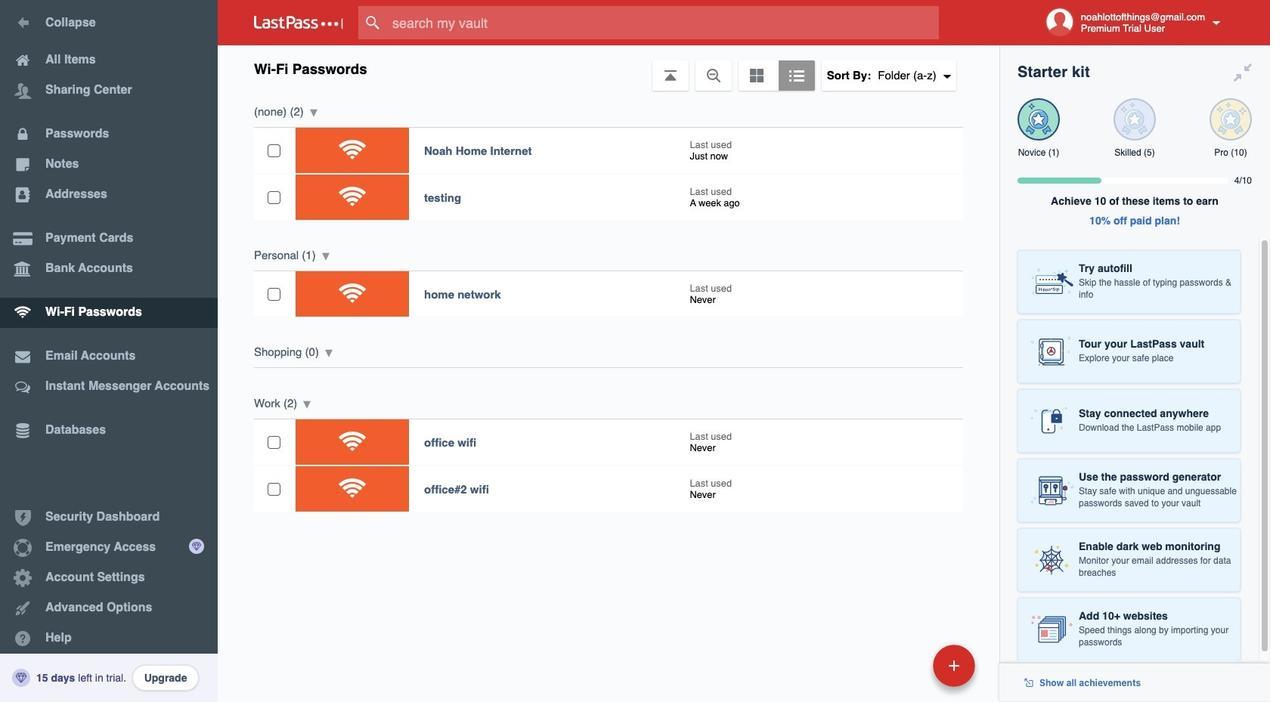 Task type: describe. For each thing, give the bounding box(es) containing it.
new item navigation
[[829, 640, 984, 702]]

search my vault text field
[[358, 6, 962, 39]]



Task type: locate. For each thing, give the bounding box(es) containing it.
new item element
[[829, 644, 981, 687]]

Search search field
[[358, 6, 962, 39]]

lastpass image
[[254, 16, 343, 29]]

vault options navigation
[[218, 45, 1000, 91]]

main navigation navigation
[[0, 0, 218, 702]]



